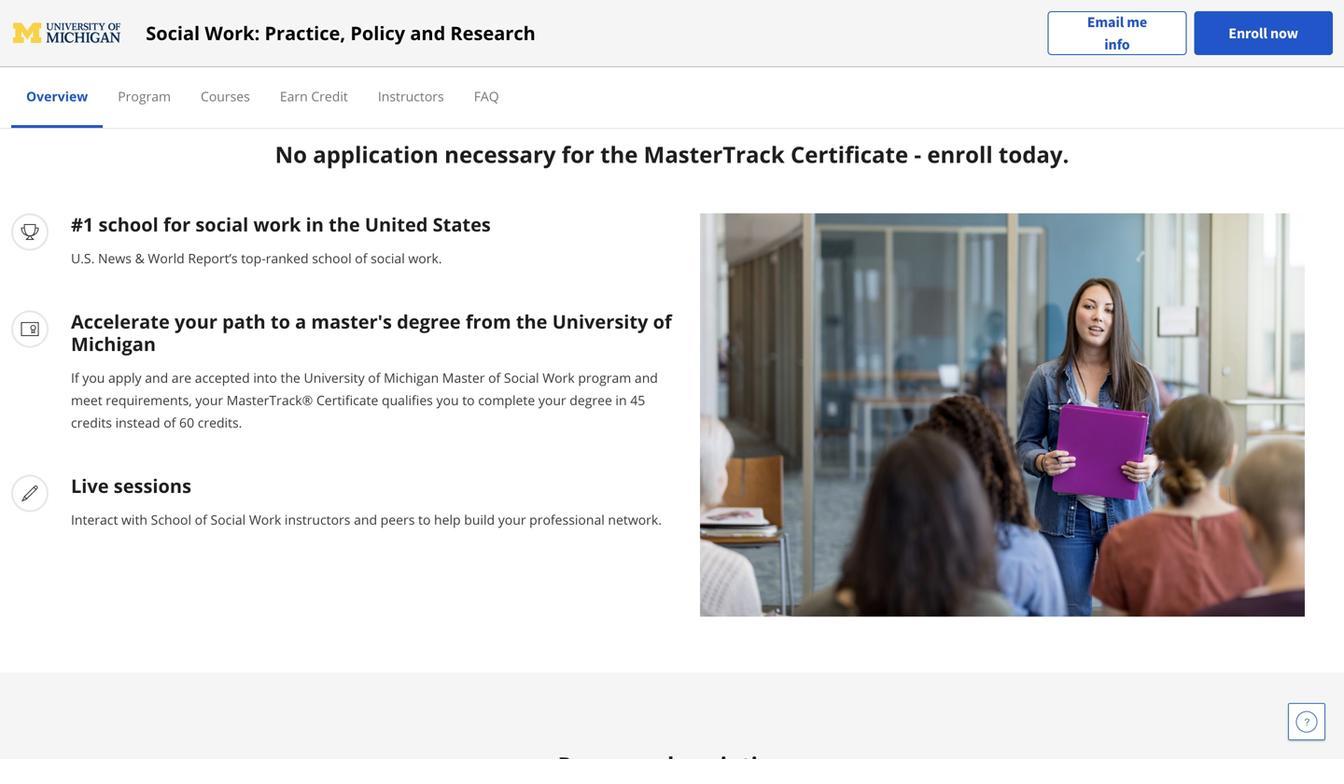 Task type: locate. For each thing, give the bounding box(es) containing it.
0 vertical spatial for
[[562, 139, 595, 169]]

1 horizontal spatial to
[[418, 511, 431, 528]]

accelerate your path to a master's degree from the university of michigan
[[71, 308, 672, 357]]

1 horizontal spatial in
[[616, 391, 627, 409]]

1 horizontal spatial social
[[371, 249, 405, 267]]

0 vertical spatial university
[[553, 308, 649, 334]]

interact
[[71, 511, 118, 528]]

school right ranked
[[312, 249, 352, 267]]

in
[[306, 211, 324, 237], [616, 391, 627, 409]]

and
[[410, 20, 446, 46], [145, 369, 168, 386], [635, 369, 658, 386], [354, 511, 377, 528]]

certificate left qualifies
[[317, 391, 379, 409]]

0 horizontal spatial social
[[196, 211, 249, 237]]

no
[[275, 139, 307, 169]]

degree
[[397, 308, 461, 334], [570, 391, 612, 409]]

work left "instructors"
[[249, 511, 281, 528]]

email
[[1088, 13, 1125, 31]]

istock 1171197270 image
[[700, 213, 1306, 617]]

in right work
[[306, 211, 324, 237]]

0 vertical spatial you
[[82, 369, 105, 386]]

degree inside if you apply and are accepted into the university of michigan master of social work program and meet requirements, your mastertrack® certificate qualifies you to complete your degree in 45 credits instead of 60 credits.
[[570, 391, 612, 409]]

world
[[148, 249, 185, 267]]

certificate
[[791, 139, 909, 169], [317, 391, 379, 409]]

faq
[[474, 87, 499, 105]]

to left a on the left of the page
[[271, 308, 290, 334]]

0 horizontal spatial certificate
[[317, 391, 379, 409]]

2 vertical spatial social
[[211, 511, 246, 528]]

work
[[254, 211, 301, 237]]

0 horizontal spatial social
[[146, 20, 200, 46]]

0 horizontal spatial michigan
[[71, 331, 156, 357]]

social down united at the left top of page
[[371, 249, 405, 267]]

1 horizontal spatial work
[[543, 369, 575, 386]]

2 horizontal spatial social
[[504, 369, 539, 386]]

1 horizontal spatial university
[[553, 308, 649, 334]]

for up the world
[[163, 211, 191, 237]]

your left path
[[175, 308, 218, 334]]

university down accelerate your path to a master's degree from the university of michigan
[[304, 369, 365, 386]]

1 vertical spatial degree
[[570, 391, 612, 409]]

university of michigan image
[[11, 18, 123, 48]]

social
[[196, 211, 249, 237], [371, 249, 405, 267]]

1 vertical spatial work
[[249, 511, 281, 528]]

university inside accelerate your path to a master's degree from the university of michigan
[[553, 308, 649, 334]]

u.s. news & world report's top-ranked school of social work.
[[71, 249, 442, 267]]

certificate left the -
[[791, 139, 909, 169]]

0 vertical spatial to
[[271, 308, 290, 334]]

you
[[82, 369, 105, 386], [437, 391, 459, 409]]

social
[[146, 20, 200, 46], [504, 369, 539, 386], [211, 511, 246, 528]]

complete
[[478, 391, 535, 409]]

&
[[135, 249, 145, 267]]

0 vertical spatial michigan
[[71, 331, 156, 357]]

your right the complete
[[539, 391, 567, 409]]

social right school
[[211, 511, 246, 528]]

are
[[172, 369, 192, 386]]

0 vertical spatial social
[[196, 211, 249, 237]]

for
[[562, 139, 595, 169], [163, 211, 191, 237]]

social work: practice, policy and research
[[146, 20, 536, 46]]

enroll now
[[1229, 24, 1299, 42]]

1 vertical spatial in
[[616, 391, 627, 409]]

0 horizontal spatial you
[[82, 369, 105, 386]]

social left work:
[[146, 20, 200, 46]]

1 vertical spatial social
[[504, 369, 539, 386]]

for right necessary
[[562, 139, 595, 169]]

michigan up qualifies
[[384, 369, 439, 386]]

your up credits. in the left bottom of the page
[[195, 391, 223, 409]]

1 horizontal spatial certificate
[[791, 139, 909, 169]]

work
[[543, 369, 575, 386], [249, 511, 281, 528]]

michigan
[[71, 331, 156, 357], [384, 369, 439, 386]]

2 horizontal spatial to
[[462, 391, 475, 409]]

work.
[[408, 249, 442, 267]]

live
[[71, 473, 109, 498]]

with
[[121, 511, 148, 528]]

your inside accelerate your path to a master's degree from the university of michigan
[[175, 308, 218, 334]]

1 horizontal spatial social
[[211, 511, 246, 528]]

courses link
[[201, 87, 250, 105]]

degree left "from"
[[397, 308, 461, 334]]

practice,
[[265, 20, 346, 46]]

school
[[151, 511, 191, 528]]

you right if at left
[[82, 369, 105, 386]]

0 horizontal spatial university
[[304, 369, 365, 386]]

path
[[222, 308, 266, 334]]

1 vertical spatial michigan
[[384, 369, 439, 386]]

of
[[355, 249, 367, 267], [653, 308, 672, 334], [368, 369, 381, 386], [488, 369, 501, 386], [164, 413, 176, 431], [195, 511, 207, 528]]

michigan inside accelerate your path to a master's degree from the university of michigan
[[71, 331, 156, 357]]

1 horizontal spatial michigan
[[384, 369, 439, 386]]

program
[[118, 87, 171, 105]]

you down master
[[437, 391, 459, 409]]

school up &
[[99, 211, 159, 237]]

sessions
[[114, 473, 191, 498]]

0 horizontal spatial for
[[163, 211, 191, 237]]

to down master
[[462, 391, 475, 409]]

the left united at the left top of page
[[329, 211, 360, 237]]

0 vertical spatial certificate
[[791, 139, 909, 169]]

1 vertical spatial school
[[312, 249, 352, 267]]

ranked
[[266, 249, 309, 267]]

and left peers
[[354, 511, 377, 528]]

1 vertical spatial university
[[304, 369, 365, 386]]

to
[[271, 308, 290, 334], [462, 391, 475, 409], [418, 511, 431, 528]]

school
[[99, 211, 159, 237], [312, 249, 352, 267]]

the right into
[[281, 369, 301, 386]]

your
[[175, 308, 218, 334], [195, 391, 223, 409], [539, 391, 567, 409], [498, 511, 526, 528]]

credits.
[[198, 413, 242, 431]]

0 horizontal spatial degree
[[397, 308, 461, 334]]

instructors link
[[378, 87, 444, 105]]

1 vertical spatial to
[[462, 391, 475, 409]]

united
[[365, 211, 428, 237]]

0 vertical spatial degree
[[397, 308, 461, 334]]

in left 45
[[616, 391, 627, 409]]

2 vertical spatial to
[[418, 511, 431, 528]]

degree down program
[[570, 391, 612, 409]]

#1 school for social work in the united states
[[71, 211, 491, 237]]

0 vertical spatial in
[[306, 211, 324, 237]]

me
[[1127, 13, 1148, 31]]

now
[[1271, 24, 1299, 42]]

1 vertical spatial certificate
[[317, 391, 379, 409]]

the right "from"
[[516, 308, 548, 334]]

to inside if you apply and are accepted into the university of michigan master of social work program and meet requirements, your mastertrack® certificate qualifies you to complete your degree in 45 credits instead of 60 credits.
[[462, 391, 475, 409]]

1 horizontal spatial for
[[562, 139, 595, 169]]

network.
[[608, 511, 662, 528]]

policy
[[351, 20, 405, 46]]

1 horizontal spatial degree
[[570, 391, 612, 409]]

0 vertical spatial school
[[99, 211, 159, 237]]

social up 'report's' at left top
[[196, 211, 249, 237]]

instead
[[115, 413, 160, 431]]

1 horizontal spatial you
[[437, 391, 459, 409]]

overview
[[26, 87, 88, 105]]

1 vertical spatial you
[[437, 391, 459, 409]]

your right build
[[498, 511, 526, 528]]

professional
[[530, 511, 605, 528]]

university
[[553, 308, 649, 334], [304, 369, 365, 386]]

to left help
[[418, 511, 431, 528]]

university up program
[[553, 308, 649, 334]]

social inside if you apply and are accepted into the university of michigan master of social work program and meet requirements, your mastertrack® certificate qualifies you to complete your degree in 45 credits instead of 60 credits.
[[504, 369, 539, 386]]

work inside if you apply and are accepted into the university of michigan master of social work program and meet requirements, your mastertrack® certificate qualifies you to complete your degree in 45 credits instead of 60 credits.
[[543, 369, 575, 386]]

news
[[98, 249, 132, 267]]

university inside if you apply and are accepted into the university of michigan master of social work program and meet requirements, your mastertrack® certificate qualifies you to complete your degree in 45 credits instead of 60 credits.
[[304, 369, 365, 386]]

if
[[71, 369, 79, 386]]

michigan up apply at left
[[71, 331, 156, 357]]

email me info button
[[1048, 11, 1187, 56]]

social up the complete
[[504, 369, 539, 386]]

work left program
[[543, 369, 575, 386]]

0 horizontal spatial to
[[271, 308, 290, 334]]

into
[[253, 369, 277, 386]]

earn
[[280, 87, 308, 105]]

0 vertical spatial work
[[543, 369, 575, 386]]

the
[[601, 139, 638, 169], [329, 211, 360, 237], [516, 308, 548, 334], [281, 369, 301, 386]]

0 horizontal spatial work
[[249, 511, 281, 528]]



Task type: vqa. For each thing, say whether or not it's contained in the screenshot.
meet
yes



Task type: describe. For each thing, give the bounding box(es) containing it.
#1
[[71, 211, 94, 237]]

1 vertical spatial social
[[371, 249, 405, 267]]

and up requirements,
[[145, 369, 168, 386]]

today.
[[999, 139, 1070, 169]]

-
[[915, 139, 922, 169]]

apply
[[108, 369, 142, 386]]

help
[[434, 511, 461, 528]]

instructors
[[378, 87, 444, 105]]

credits
[[71, 413, 112, 431]]

mastertrack®
[[227, 391, 313, 409]]

certificate menu element
[[11, 67, 1334, 128]]

instructors
[[285, 511, 351, 528]]

live sessions
[[71, 473, 191, 498]]

necessary
[[445, 139, 556, 169]]

0 horizontal spatial school
[[99, 211, 159, 237]]

work:
[[205, 20, 260, 46]]

program link
[[118, 87, 171, 105]]

to inside accelerate your path to a master's degree from the university of michigan
[[271, 308, 290, 334]]

and right the policy
[[410, 20, 446, 46]]

u.s.
[[71, 249, 95, 267]]

courses
[[201, 87, 250, 105]]

45
[[631, 391, 646, 409]]

if you apply and are accepted into the university of michigan master of social work program and meet requirements, your mastertrack® certificate qualifies you to complete your degree in 45 credits instead of 60 credits.
[[71, 369, 658, 431]]

requirements,
[[106, 391, 192, 409]]

mastertrack
[[644, 139, 785, 169]]

of inside accelerate your path to a master's degree from the university of michigan
[[653, 308, 672, 334]]

credit
[[311, 87, 348, 105]]

report's
[[188, 249, 238, 267]]

michigan inside if you apply and are accepted into the university of michigan master of social work program and meet requirements, your mastertrack® certificate qualifies you to complete your degree in 45 credits instead of 60 credits.
[[384, 369, 439, 386]]

earn credit
[[280, 87, 348, 105]]

email me info
[[1088, 13, 1148, 54]]

research
[[451, 20, 536, 46]]

enroll
[[928, 139, 993, 169]]

master
[[442, 369, 485, 386]]

application
[[313, 139, 439, 169]]

qualifies
[[382, 391, 433, 409]]

overview link
[[26, 87, 88, 105]]

the inside accelerate your path to a master's degree from the university of michigan
[[516, 308, 548, 334]]

certificate inside if you apply and are accepted into the university of michigan master of social work program and meet requirements, your mastertrack® certificate qualifies you to complete your degree in 45 credits instead of 60 credits.
[[317, 391, 379, 409]]

60
[[179, 413, 194, 431]]

0 horizontal spatial in
[[306, 211, 324, 237]]

accelerate
[[71, 308, 170, 334]]

meet
[[71, 391, 102, 409]]

interact with school of social work instructors and peers to help build your professional network.
[[71, 511, 662, 528]]

earn credit link
[[280, 87, 348, 105]]

accepted
[[195, 369, 250, 386]]

in inside if you apply and are accepted into the university of michigan master of social work program and meet requirements, your mastertrack® certificate qualifies you to complete your degree in 45 credits instead of 60 credits.
[[616, 391, 627, 409]]

faq link
[[474, 87, 499, 105]]

states
[[433, 211, 491, 237]]

and up 45
[[635, 369, 658, 386]]

info
[[1105, 35, 1131, 54]]

degree inside accelerate your path to a master's degree from the university of michigan
[[397, 308, 461, 334]]

from
[[466, 308, 511, 334]]

program
[[578, 369, 632, 386]]

0 vertical spatial social
[[146, 20, 200, 46]]

1 vertical spatial for
[[163, 211, 191, 237]]

enroll now button
[[1195, 11, 1334, 55]]

1 horizontal spatial school
[[312, 249, 352, 267]]

help center image
[[1296, 711, 1319, 733]]

peers
[[381, 511, 415, 528]]

no application necessary for the mastertrack certificate - enroll today.
[[275, 139, 1070, 169]]

a
[[295, 308, 307, 334]]

the down certificate menu element
[[601, 139, 638, 169]]

enroll
[[1229, 24, 1268, 42]]

the inside if you apply and are accepted into the university of michigan master of social work program and meet requirements, your mastertrack® certificate qualifies you to complete your degree in 45 credits instead of 60 credits.
[[281, 369, 301, 386]]

top-
[[241, 249, 266, 267]]

master's
[[311, 308, 392, 334]]

build
[[464, 511, 495, 528]]



